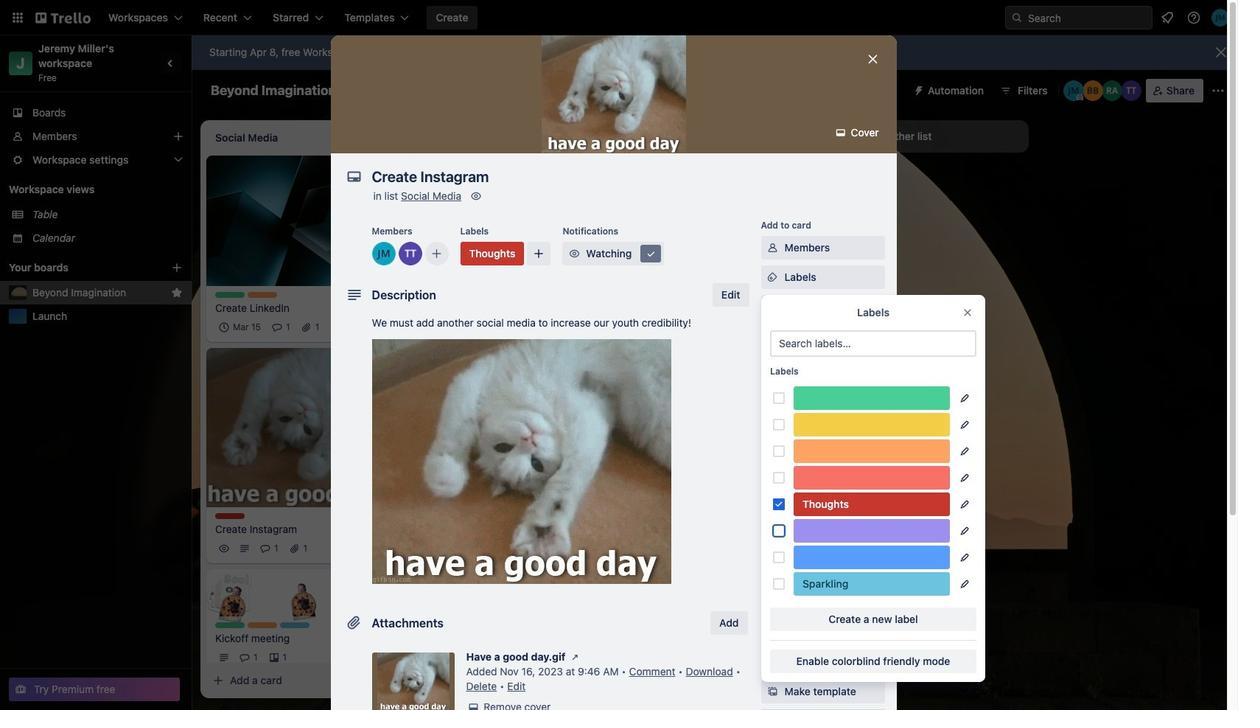 Task type: describe. For each thing, give the bounding box(es) containing it.
add board image
[[171, 262, 183, 274]]

color: orange, title: none image for 2nd color: green, title: none icon from the bottom
[[248, 292, 277, 298]]

2 vertical spatial create from template… image
[[378, 675, 389, 686]]

2 horizontal spatial create from template… image
[[796, 399, 808, 411]]

2 horizontal spatial jeremy miller (jeremymiller198) image
[[1212, 9, 1230, 27]]

1 horizontal spatial jeremy miller (jeremymiller198) image
[[1064, 80, 1085, 101]]

have\_a\_good\_day.gif image
[[372, 339, 671, 584]]

2 horizontal spatial terry turtle (terryturtle) image
[[1121, 80, 1142, 101]]

0 notifications image
[[1159, 9, 1177, 27]]

color: green, title: none image
[[794, 386, 950, 410]]

color: orange, title: none image for 2nd color: green, title: none icon from the top of the page
[[248, 622, 277, 628]]

1 color: green, title: none image from the top
[[215, 292, 245, 298]]

0 vertical spatial sm image
[[908, 79, 928, 100]]

0 vertical spatial terry turtle (terryturtle) image
[[399, 242, 422, 265]]

ruby anderson (rubyanderson7) image for jeremy miller (jeremymiller198) icon to the right
[[581, 345, 599, 363]]

your boards with 2 items element
[[9, 259, 149, 277]]

add members to card image
[[431, 246, 443, 261]]

open information menu image
[[1187, 10, 1202, 25]]

starred icon image
[[171, 287, 183, 299]]

1 horizontal spatial terry turtle (terryturtle) image
[[540, 345, 557, 363]]

0 horizontal spatial color: sky, title: "sparkling" element
[[280, 622, 310, 628]]

2 vertical spatial sm image
[[766, 270, 781, 285]]

ruby anderson (rubyanderson7) image for bob builder (bobbuilder40) image
[[1102, 80, 1123, 101]]

1 horizontal spatial create from template… image
[[587, 444, 599, 455]]

color: yellow, title: none image
[[794, 413, 950, 437]]



Task type: locate. For each thing, give the bounding box(es) containing it.
1 vertical spatial color: orange, title: none image
[[248, 622, 277, 628]]

edit card image
[[368, 354, 380, 366]]

0 vertical spatial create from template… image
[[796, 399, 808, 411]]

1 vertical spatial ruby anderson (rubyanderson7) image
[[581, 345, 599, 363]]

1 vertical spatial sm image
[[644, 246, 659, 261]]

0 horizontal spatial jeremy miller (jeremymiller198) image
[[364, 540, 381, 557]]

Board name text field
[[204, 79, 344, 102]]

1 horizontal spatial sm image
[[766, 270, 781, 285]]

primary element
[[0, 0, 1239, 35]]

1 vertical spatial create from template… image
[[587, 444, 599, 455]]

color: red, title: none image
[[794, 466, 950, 490]]

1 vertical spatial color: sky, title: "sparkling" element
[[280, 622, 310, 628]]

sm image
[[908, 79, 928, 100], [644, 246, 659, 261], [766, 270, 781, 285]]

1 horizontal spatial jeremy miller (jeremymiller198) image
[[560, 345, 578, 363]]

2 vertical spatial terry turtle (terryturtle) image
[[364, 649, 381, 667]]

2 vertical spatial jeremy miller (jeremymiller198) image
[[372, 242, 396, 265]]

2 color: orange, title: none image from the top
[[248, 622, 277, 628]]

show menu image
[[1211, 83, 1226, 98]]

color: blue, title: none image
[[794, 546, 950, 569]]

terry turtle (terryturtle) image
[[399, 242, 422, 265], [364, 318, 381, 336], [364, 649, 381, 667]]

terry turtle (terryturtle) image for 2nd color: green, title: none icon from the top of the page
[[364, 649, 381, 667]]

search image
[[1012, 12, 1023, 24]]

color: orange, title: none image
[[248, 292, 277, 298], [248, 622, 277, 628]]

color: bold red, title: "thoughts" element
[[460, 242, 525, 265], [425, 380, 454, 386], [794, 493, 950, 516], [215, 513, 245, 519]]

1 horizontal spatial color: sky, title: "sparkling" element
[[794, 572, 950, 596]]

jeremy miller (jeremymiller198) image
[[560, 345, 578, 363], [364, 540, 381, 557]]

0 horizontal spatial terry turtle (terryturtle) image
[[343, 540, 361, 557]]

customize views image
[[570, 83, 585, 98]]

0 vertical spatial color: sky, title: "sparkling" element
[[794, 572, 950, 596]]

0 vertical spatial color: orange, title: none image
[[248, 292, 277, 298]]

create from template… image
[[796, 399, 808, 411], [587, 444, 599, 455], [378, 675, 389, 686]]

color: orange, title: none image
[[794, 439, 950, 463]]

jeremy miller (jeremymiller198) image
[[1212, 9, 1230, 27], [1064, 80, 1085, 101], [372, 242, 396, 265]]

2 vertical spatial terry turtle (terryturtle) image
[[343, 540, 361, 557]]

2 color: green, title: none image from the top
[[215, 622, 245, 628]]

terry turtle (terryturtle) image
[[1121, 80, 1142, 101], [540, 345, 557, 363], [343, 540, 361, 557]]

1 vertical spatial color: green, title: none image
[[215, 622, 245, 628]]

None text field
[[365, 164, 851, 190]]

0 horizontal spatial jeremy miller (jeremymiller198) image
[[372, 242, 396, 265]]

0 horizontal spatial sm image
[[644, 246, 659, 261]]

Search labels… text field
[[771, 330, 977, 357]]

0 horizontal spatial create from template… image
[[378, 675, 389, 686]]

1 vertical spatial terry turtle (terryturtle) image
[[364, 318, 381, 336]]

1 vertical spatial jeremy miller (jeremymiller198) image
[[1064, 80, 1085, 101]]

0 horizontal spatial ruby anderson (rubyanderson7) image
[[581, 345, 599, 363]]

1 horizontal spatial ruby anderson (rubyanderson7) image
[[1102, 80, 1123, 101]]

0 vertical spatial jeremy miller (jeremymiller198) image
[[1212, 9, 1230, 27]]

0 vertical spatial jeremy miller (jeremymiller198) image
[[560, 345, 578, 363]]

2 horizontal spatial sm image
[[908, 79, 928, 100]]

color: sky, title: "sparkling" element
[[794, 572, 950, 596], [280, 622, 310, 628]]

Search field
[[1023, 7, 1153, 29]]

sm image
[[834, 125, 849, 140], [469, 189, 484, 204], [766, 240, 781, 255], [567, 246, 582, 261], [766, 625, 781, 640], [568, 650, 583, 664], [766, 655, 781, 670], [766, 684, 781, 699], [466, 700, 481, 710]]

1 vertical spatial jeremy miller (jeremymiller198) image
[[364, 540, 381, 557]]

bob builder (bobbuilder40) image
[[1083, 80, 1104, 101]]

1 vertical spatial terry turtle (terryturtle) image
[[540, 345, 557, 363]]

color: purple, title: none image
[[794, 519, 950, 543]]

None checkbox
[[445, 304, 523, 321], [215, 318, 265, 336], [445, 304, 523, 321], [215, 318, 265, 336]]

ruby anderson (rubyanderson7) image
[[1102, 80, 1123, 101], [581, 345, 599, 363]]

0 vertical spatial color: green, title: none image
[[215, 292, 245, 298]]

0 vertical spatial ruby anderson (rubyanderson7) image
[[1102, 80, 1123, 101]]

0 vertical spatial terry turtle (terryturtle) image
[[1121, 80, 1142, 101]]

close popover image
[[962, 307, 974, 319]]

back to home image
[[35, 6, 91, 29]]

1 color: orange, title: none image from the top
[[248, 292, 277, 298]]

terry turtle (terryturtle) image for 2nd color: green, title: none icon from the bottom
[[364, 318, 381, 336]]

color: green, title: none image
[[215, 292, 245, 298], [215, 622, 245, 628]]



Task type: vqa. For each thing, say whether or not it's contained in the screenshot.
the 'Click to unstar Design Huddle. It will be removed from your starred list.' icon
no



